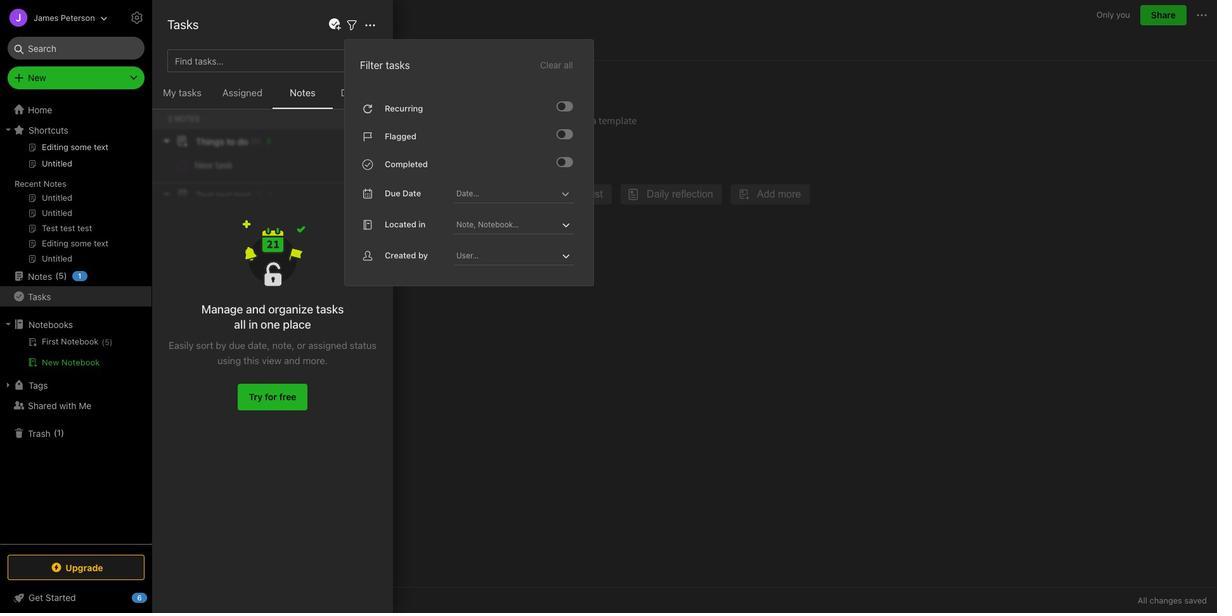 Task type: describe. For each thing, give the bounding box(es) containing it.
new notebook button
[[0, 355, 151, 370]]

view
[[262, 355, 282, 366]]

filter tasks image
[[344, 17, 359, 33]]

5 inside new notebook "group"
[[105, 338, 110, 347]]

free
[[279, 392, 296, 403]]

Note Editor text field
[[152, 61, 1217, 588]]

all inside button
[[564, 59, 573, 70]]

assigned button
[[212, 85, 273, 109]]

0 vertical spatial by
[[418, 251, 428, 261]]

edited
[[182, 39, 208, 50]]

upgrade
[[65, 563, 103, 573]]

tags
[[29, 380, 48, 391]]

( 5 )
[[102, 338, 113, 347]]

recurring
[[385, 103, 423, 113]]

recent
[[15, 179, 41, 189]]

shortcuts button
[[0, 120, 151, 140]]

tasks for filter tasks
[[386, 59, 410, 71]]

date,
[[248, 340, 270, 351]]

trash ( 1 )
[[28, 428, 64, 439]]

Created by field
[[454, 247, 586, 265]]

tasks button
[[0, 287, 151, 307]]

peterson
[[61, 12, 95, 23]]

( for trash
[[54, 428, 57, 438]]

easily sort by due date, note, or assigned status using this view and more.
[[169, 340, 376, 366]]

clear all button
[[539, 57, 574, 73]]

status
[[350, 340, 376, 351]]

0 vertical spatial tasks
[[167, 17, 199, 32]]

notes inside group
[[44, 179, 66, 189]]

notes button
[[273, 85, 333, 109]]

for
[[265, 392, 277, 403]]

started
[[46, 593, 76, 603]]

notes for notes ( 5 )
[[28, 271, 52, 282]]

new for new notebook
[[42, 358, 59, 368]]

recurring image
[[558, 102, 565, 110]]

located
[[385, 219, 416, 230]]

filter
[[360, 59, 383, 71]]

new notebook
[[42, 358, 100, 368]]

my tasks
[[163, 87, 202, 98]]

and inside manage and organize tasks all in one place
[[246, 303, 265, 316]]

you
[[1116, 10, 1130, 20]]

changes
[[1150, 596, 1182, 606]]

date
[[403, 188, 421, 199]]

notes ( 5 )
[[28, 271, 67, 282]]

5 inside 'notes ( 5 )'
[[59, 271, 64, 281]]

tasks inside button
[[28, 291, 51, 302]]

Help and Learning task checklist field
[[0, 588, 152, 609]]

click to collapse image
[[147, 590, 157, 605]]

on
[[210, 39, 221, 50]]

tree containing home
[[0, 100, 152, 544]]

Find tasks… text field
[[170, 50, 349, 71]]

share button
[[1140, 5, 1187, 25]]

one
[[261, 318, 280, 332]]

manage and organize tasks all in one place
[[201, 303, 344, 332]]

date…
[[456, 189, 479, 198]]

notebooks
[[29, 319, 73, 330]]

assigned
[[222, 87, 262, 98]]

) for trash
[[61, 428, 64, 438]]

tasks inside manage and organize tasks all in one place
[[316, 303, 344, 316]]

created
[[385, 251, 416, 261]]

nov
[[223, 39, 239, 50]]

try for free
[[249, 392, 296, 403]]

6
[[137, 594, 142, 602]]

Located in field
[[454, 216, 586, 234]]

Filter tasks field
[[344, 17, 359, 33]]

0 vertical spatial in
[[419, 219, 426, 230]]

due date
[[385, 188, 421, 199]]

upgrade button
[[8, 555, 145, 581]]

try
[[249, 392, 263, 403]]

more.
[[303, 355, 328, 366]]

expand note image
[[161, 8, 176, 23]]

) for notes
[[64, 271, 67, 281]]

recent notes group
[[0, 140, 151, 271]]

shared with me link
[[0, 396, 151, 416]]

More actions and view options field
[[359, 17, 378, 33]]

try for free button
[[238, 384, 307, 411]]

easily
[[169, 340, 194, 351]]

flagged
[[385, 131, 416, 141]]

new button
[[8, 67, 145, 89]]

trash
[[28, 428, 51, 439]]

place
[[283, 318, 311, 332]]

( for notes
[[55, 271, 59, 281]]

last
[[162, 39, 180, 50]]



Task type: vqa. For each thing, say whether or not it's contained in the screenshot.


Task type: locate. For each thing, give the bounding box(es) containing it.
0 vertical spatial notes
[[290, 87, 316, 98]]

completed image
[[558, 158, 565, 166]]

and down the note,
[[284, 355, 300, 366]]

filter tasks
[[360, 59, 410, 71]]

completed
[[385, 159, 428, 169]]

1
[[78, 272, 81, 280], [57, 428, 61, 438]]

2023
[[250, 39, 272, 50]]

) inside 'notes ( 5 )'
[[64, 271, 67, 281]]

1 horizontal spatial 5
[[105, 338, 110, 347]]

5
[[59, 271, 64, 281], [105, 338, 110, 347]]

notes down find tasks… text field
[[290, 87, 316, 98]]

james peterson
[[34, 12, 95, 23]]

saved
[[1184, 596, 1207, 606]]

this
[[244, 355, 259, 366]]

( inside trash ( 1 )
[[54, 428, 57, 438]]

notes right the recent
[[44, 179, 66, 189]]

by
[[418, 251, 428, 261], [216, 340, 226, 351]]

1 vertical spatial in
[[249, 318, 258, 332]]

assigned
[[308, 340, 347, 351]]

only
[[1097, 10, 1114, 20]]

tasks up the assigned
[[316, 303, 344, 316]]

0 horizontal spatial tasks
[[179, 87, 202, 98]]

2 vertical spatial (
[[54, 428, 57, 438]]

( inside 'notes ( 5 )'
[[55, 271, 59, 281]]

( up tasks button
[[55, 271, 59, 281]]

expand tags image
[[3, 380, 13, 390]]

1 right trash
[[57, 428, 61, 438]]

notebook
[[62, 358, 100, 368]]

notebook…
[[478, 220, 519, 229]]

notes up tasks button
[[28, 271, 52, 282]]

with
[[59, 400, 76, 411]]

due dates button
[[333, 85, 393, 109]]

home link
[[0, 100, 152, 120]]

notebooks link
[[0, 314, 151, 335]]

7,
[[241, 39, 248, 50]]

1 vertical spatial new
[[42, 358, 59, 368]]

by right created
[[418, 251, 428, 261]]

and inside easily sort by due date, note, or assigned status using this view and more.
[[284, 355, 300, 366]]

 Date picker field
[[454, 185, 586, 203]]

home
[[28, 104, 52, 115]]

by inside easily sort by due date, note, or assigned status using this view and more.
[[216, 340, 226, 351]]

all changes saved
[[1138, 596, 1207, 606]]

only you
[[1097, 10, 1130, 20]]

0 horizontal spatial due
[[341, 87, 358, 98]]

( inside new notebook "group"
[[102, 338, 105, 347]]

0 vertical spatial 1
[[78, 272, 81, 280]]

2 vertical spatial notes
[[28, 271, 52, 282]]

new notebook group
[[0, 335, 151, 375]]

1 vertical spatial by
[[216, 340, 226, 351]]

shortcuts
[[29, 125, 68, 135]]

or
[[297, 340, 306, 351]]

0 horizontal spatial 5
[[59, 271, 64, 281]]

1 horizontal spatial tasks
[[167, 17, 199, 32]]

notes
[[290, 87, 316, 98], [44, 179, 66, 189], [28, 271, 52, 282]]

0 vertical spatial and
[[246, 303, 265, 316]]

1 vertical spatial tasks
[[28, 291, 51, 302]]

tree
[[0, 100, 152, 544]]

note,
[[272, 340, 294, 351]]

0 horizontal spatial and
[[246, 303, 265, 316]]

) down notebooks "link"
[[110, 338, 113, 347]]

tasks inside button
[[179, 87, 202, 98]]

1 horizontal spatial in
[[419, 219, 426, 230]]

1 vertical spatial all
[[234, 318, 246, 332]]

tasks
[[386, 59, 410, 71], [179, 87, 202, 98], [316, 303, 344, 316]]

get
[[29, 593, 43, 603]]

1 vertical spatial tasks
[[179, 87, 202, 98]]

)
[[64, 271, 67, 281], [110, 338, 113, 347], [61, 428, 64, 438]]

0 horizontal spatial all
[[234, 318, 246, 332]]

1 horizontal spatial by
[[418, 251, 428, 261]]

new up "tags"
[[42, 358, 59, 368]]

clear
[[540, 59, 562, 70]]

5 down notebooks "link"
[[105, 338, 110, 347]]

1 horizontal spatial due
[[385, 188, 400, 199]]

created by
[[385, 251, 428, 261]]

tasks for my tasks
[[179, 87, 202, 98]]

) right trash
[[61, 428, 64, 438]]

due for due dates
[[341, 87, 358, 98]]

0 vertical spatial all
[[564, 59, 573, 70]]

get started
[[29, 593, 76, 603]]

tasks down 'notes ( 5 )'
[[28, 291, 51, 302]]

due
[[341, 87, 358, 98], [385, 188, 400, 199]]

0 vertical spatial new
[[28, 72, 46, 83]]

0 horizontal spatial tasks
[[28, 291, 51, 302]]

new inside popup button
[[28, 72, 46, 83]]

due for due date
[[385, 188, 400, 199]]

new up the "home"
[[28, 72, 46, 83]]

more actions and view options image
[[363, 17, 378, 33]]

tasks up the edited
[[167, 17, 199, 32]]

dates
[[361, 87, 385, 98]]

( down notebooks "link"
[[102, 338, 105, 347]]

tasks
[[167, 17, 199, 32], [28, 291, 51, 302]]

clear all
[[540, 59, 573, 70]]

all right clear
[[564, 59, 573, 70]]

recent notes
[[15, 179, 66, 189]]

1 vertical spatial 1
[[57, 428, 61, 438]]

tags button
[[0, 375, 151, 396]]

0 vertical spatial )
[[64, 271, 67, 281]]

2 vertical spatial )
[[61, 428, 64, 438]]

1 vertical spatial )
[[110, 338, 113, 347]]

) inside trash ( 1 )
[[61, 428, 64, 438]]

new
[[28, 72, 46, 83], [42, 358, 59, 368]]

5 up tasks button
[[59, 271, 64, 281]]

due left date
[[385, 188, 400, 199]]

in inside manage and organize tasks all in one place
[[249, 318, 258, 332]]

new task image
[[327, 17, 342, 32]]

Search text field
[[16, 37, 136, 60]]

) up tasks button
[[64, 271, 67, 281]]

in left one
[[249, 318, 258, 332]]

and
[[246, 303, 265, 316], [284, 355, 300, 366]]

settings image
[[129, 10, 145, 25]]

last edited on nov 7, 2023
[[162, 39, 272, 50]]

in right located
[[419, 219, 426, 230]]

and up one
[[246, 303, 265, 316]]

0 vertical spatial tasks
[[386, 59, 410, 71]]

user…
[[456, 251, 479, 260]]

1 up tasks button
[[78, 272, 81, 280]]

0 horizontal spatial in
[[249, 318, 258, 332]]

all up 'due'
[[234, 318, 246, 332]]

manage
[[201, 303, 243, 316]]

james
[[34, 12, 59, 23]]

due
[[229, 340, 245, 351]]

my tasks button
[[152, 85, 212, 109]]

2 vertical spatial tasks
[[316, 303, 344, 316]]

1 vertical spatial due
[[385, 188, 400, 199]]

(
[[55, 271, 59, 281], [102, 338, 105, 347], [54, 428, 57, 438]]

1 vertical spatial 5
[[105, 338, 110, 347]]

1 horizontal spatial 1
[[78, 272, 81, 280]]

tasks right filter
[[386, 59, 410, 71]]

1 inside trash ( 1 )
[[57, 428, 61, 438]]

sort
[[196, 340, 213, 351]]

1 vertical spatial notes
[[44, 179, 66, 189]]

2 horizontal spatial tasks
[[386, 59, 410, 71]]

0 horizontal spatial by
[[216, 340, 226, 351]]

( right trash
[[54, 428, 57, 438]]

all inside manage and organize tasks all in one place
[[234, 318, 246, 332]]

0 vertical spatial 5
[[59, 271, 64, 281]]

me
[[79, 400, 91, 411]]

notes inside 'notes ( 5 )'
[[28, 271, 52, 282]]

using
[[218, 355, 241, 366]]

new inside button
[[42, 358, 59, 368]]

in
[[419, 219, 426, 230], [249, 318, 258, 332]]

1 vertical spatial and
[[284, 355, 300, 366]]

flagged image
[[558, 130, 565, 138]]

0 vertical spatial (
[[55, 271, 59, 281]]

note,
[[456, 220, 476, 229]]

expand notebooks image
[[3, 319, 13, 330]]

notes for notes
[[290, 87, 316, 98]]

due left dates at the left top of the page
[[341, 87, 358, 98]]

share
[[1151, 10, 1176, 20]]

1 vertical spatial (
[[102, 338, 105, 347]]

due inside button
[[341, 87, 358, 98]]

located in
[[385, 219, 426, 230]]

new for new
[[28, 72, 46, 83]]

0 horizontal spatial 1
[[57, 428, 61, 438]]

due dates
[[341, 87, 385, 98]]

1 horizontal spatial all
[[564, 59, 573, 70]]

shared
[[28, 400, 57, 411]]

None search field
[[16, 37, 136, 60]]

organize
[[268, 303, 313, 316]]

notes inside button
[[290, 87, 316, 98]]

shared with me
[[28, 400, 91, 411]]

my
[[163, 87, 176, 98]]

tasks right my
[[179, 87, 202, 98]]

1 horizontal spatial and
[[284, 355, 300, 366]]

all
[[1138, 596, 1147, 606]]

1 horizontal spatial tasks
[[316, 303, 344, 316]]

0 vertical spatial due
[[341, 87, 358, 98]]

Account field
[[0, 5, 108, 30]]

note, notebook…
[[456, 220, 519, 229]]

) inside new notebook "group"
[[110, 338, 113, 347]]

note window element
[[152, 0, 1217, 614]]

by left 'due'
[[216, 340, 226, 351]]



